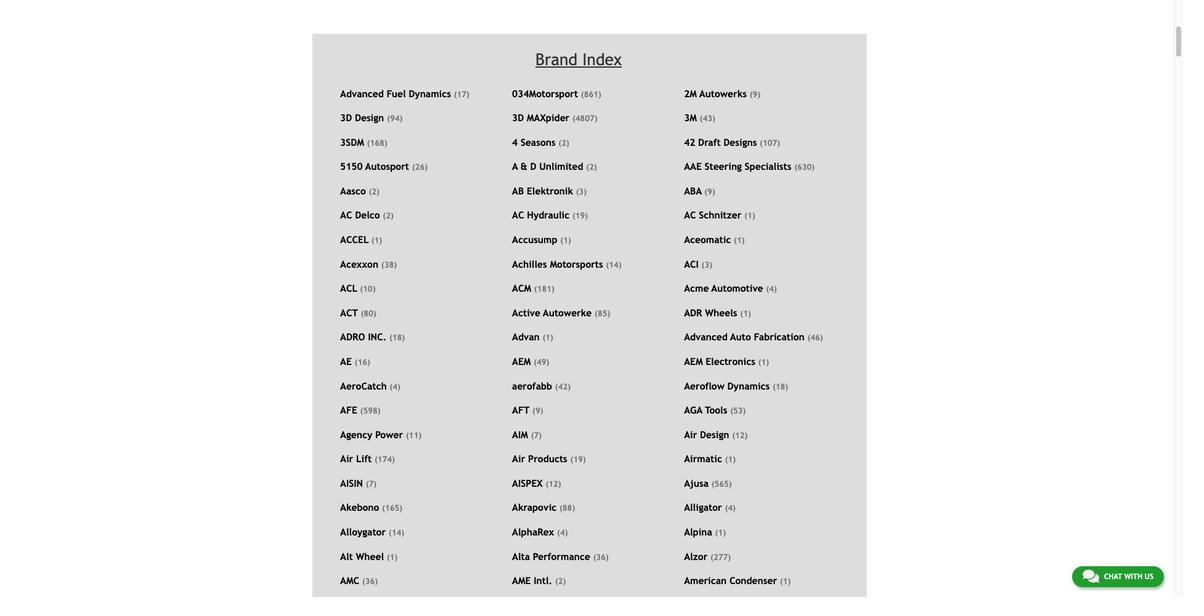 Task type: describe. For each thing, give the bounding box(es) containing it.
alpina (1)
[[684, 527, 726, 538]]

akebono (165)
[[340, 503, 403, 514]]

auto
[[731, 332, 751, 343]]

(277)
[[711, 553, 731, 563]]

aisin (7)
[[340, 478, 377, 489]]

aasco
[[340, 185, 366, 197]]

performance
[[533, 551, 591, 563]]

034motorsport
[[512, 88, 578, 99]]

achilles
[[512, 259, 547, 270]]

design for 3d
[[355, 112, 384, 123]]

(9) for aft
[[533, 407, 543, 416]]

achilles motorsports (14)
[[512, 259, 622, 270]]

electronics
[[706, 356, 756, 367]]

2m autowerks (9)
[[684, 88, 761, 99]]

autowerke
[[543, 307, 592, 319]]

air for air design
[[684, 429, 697, 441]]

(19) for air products
[[571, 456, 586, 465]]

(1) inside aem electronics (1)
[[759, 358, 769, 367]]

aerofabb
[[512, 381, 552, 392]]

034motorsport (861)
[[512, 88, 602, 99]]

maxpider
[[527, 112, 570, 123]]

ac for ac schnitzer
[[684, 210, 696, 221]]

alzor (277)
[[684, 551, 731, 563]]

wheel
[[356, 551, 384, 563]]

aga tools (53)
[[684, 405, 746, 416]]

accel
[[340, 234, 369, 245]]

act (80)
[[340, 307, 376, 319]]

ac hydraulic (19)
[[512, 210, 588, 221]]

(1) inside aceomatic (1)
[[734, 236, 745, 245]]

(12) inside the aispex (12)
[[546, 480, 561, 489]]

inc.
[[368, 332, 387, 343]]

(9) inside 2m autowerks (9)
[[750, 90, 761, 99]]

aerocatch
[[340, 381, 387, 392]]

(94)
[[387, 114, 403, 123]]

american condenser (1)
[[684, 576, 791, 587]]

(4) for aerocatch
[[390, 382, 401, 392]]

aft (9)
[[512, 405, 543, 416]]

alloygator
[[340, 527, 386, 538]]

aispex
[[512, 478, 543, 489]]

alta
[[512, 551, 530, 563]]

(12) inside air design (12)
[[732, 431, 748, 441]]

advanced for advanced auto fabrication
[[684, 332, 728, 343]]

akebono
[[340, 503, 379, 514]]

adr wheels (1)
[[684, 307, 751, 319]]

(36) inside alta performance (36)
[[593, 553, 609, 563]]

active autowerke (85)
[[512, 307, 610, 319]]

(42)
[[555, 382, 571, 392]]

aae
[[684, 161, 702, 172]]

(2) inside a & d unlimited (2)
[[586, 163, 597, 172]]

(19) for ac hydraulic
[[573, 212, 588, 221]]

(165)
[[382, 504, 403, 514]]

(1) inside accusump (1)
[[561, 236, 571, 245]]

brand index
[[536, 50, 622, 69]]

(7) for aim
[[531, 431, 542, 441]]

aem (49)
[[512, 356, 550, 367]]

(46)
[[808, 334, 823, 343]]

(1) inside "ac schnitzer (1)"
[[745, 212, 756, 221]]

4 seasons (2)
[[512, 137, 570, 148]]

(18) for aeroflow dynamics
[[773, 382, 789, 392]]

condenser
[[730, 576, 777, 587]]

(7) for aisin
[[366, 480, 377, 489]]

(4807)
[[573, 114, 598, 123]]

airmatic (1)
[[684, 454, 736, 465]]

(10)
[[360, 285, 376, 294]]

0 horizontal spatial dynamics
[[409, 88, 451, 99]]

acexxon (38)
[[340, 259, 397, 270]]

3m
[[684, 112, 697, 123]]

1 vertical spatial dynamics
[[728, 381, 770, 392]]

5150
[[340, 161, 363, 172]]

(16)
[[355, 358, 370, 367]]

(88)
[[560, 504, 575, 514]]

acl
[[340, 283, 357, 294]]

(107)
[[760, 139, 780, 148]]

ajusa (565)
[[684, 478, 732, 489]]

afe
[[340, 405, 357, 416]]

us
[[1145, 573, 1154, 582]]

specialists
[[745, 161, 792, 172]]

(3) inside aci (3)
[[702, 261, 713, 270]]

ae (16)
[[340, 356, 370, 367]]

air design (12)
[[684, 429, 748, 441]]

afe (598)
[[340, 405, 381, 416]]

accusump
[[512, 234, 558, 245]]

akrapovic
[[512, 503, 557, 514]]

seasons
[[521, 137, 556, 148]]

aci
[[684, 259, 699, 270]]

ac delco (2)
[[340, 210, 394, 221]]

aae steering specialists (630)
[[684, 161, 815, 172]]

alloygator (14)
[[340, 527, 404, 538]]

(598)
[[360, 407, 381, 416]]

air for air products
[[512, 454, 525, 465]]

acm
[[512, 283, 531, 294]]

alzor
[[684, 551, 708, 563]]

3d maxpider (4807)
[[512, 112, 598, 123]]

(4) inside acme automotive (4)
[[766, 285, 777, 294]]



Task type: vqa. For each thing, say whether or not it's contained in the screenshot.
'CHAT WITH US' LINK
yes



Task type: locate. For each thing, give the bounding box(es) containing it.
(19) inside the air products (19)
[[571, 456, 586, 465]]

(2) up unlimited
[[559, 139, 570, 148]]

(1) up the auto
[[740, 309, 751, 319]]

0 vertical spatial (7)
[[531, 431, 542, 441]]

2m
[[684, 88, 697, 99]]

aasco (2)
[[340, 185, 380, 197]]

(12) down (53)
[[732, 431, 748, 441]]

agency power (11)
[[340, 429, 422, 441]]

(4) right automotive
[[766, 285, 777, 294]]

(19) inside ac hydraulic (19)
[[573, 212, 588, 221]]

(26)
[[412, 163, 428, 172]]

(630)
[[795, 163, 815, 172]]

(4) up performance
[[557, 529, 568, 538]]

design for air
[[700, 429, 730, 441]]

0 vertical spatial (3)
[[576, 187, 587, 197]]

0 vertical spatial (36)
[[593, 553, 609, 563]]

0 vertical spatial design
[[355, 112, 384, 123]]

(1) inside adr wheels (1)
[[740, 309, 751, 319]]

acm (181)
[[512, 283, 555, 294]]

0 horizontal spatial 3d
[[340, 112, 352, 123]]

(2) inside ac delco (2)
[[383, 212, 394, 221]]

(18) inside aeroflow dynamics (18)
[[773, 382, 789, 392]]

2 horizontal spatial air
[[684, 429, 697, 441]]

advanced down adr wheels (1)
[[684, 332, 728, 343]]

0 vertical spatial (18)
[[390, 334, 405, 343]]

1 horizontal spatial design
[[700, 429, 730, 441]]

aeroflow dynamics (18)
[[684, 381, 789, 392]]

1 horizontal spatial (7)
[[531, 431, 542, 441]]

0 horizontal spatial advanced
[[340, 88, 384, 99]]

(2) inside 4 seasons (2)
[[559, 139, 570, 148]]

2 horizontal spatial (9)
[[750, 90, 761, 99]]

(2) for ame intl.
[[555, 578, 566, 587]]

1 horizontal spatial aem
[[684, 356, 703, 367]]

(12) up akrapovic (88)
[[546, 480, 561, 489]]

air left lift
[[340, 454, 353, 465]]

0 vertical spatial (14)
[[606, 261, 622, 270]]

acl (10)
[[340, 283, 376, 294]]

schnitzer
[[699, 210, 742, 221]]

0 horizontal spatial aem
[[512, 356, 531, 367]]

(3) inside ab elektronik (3)
[[576, 187, 587, 197]]

(2) inside the ame intl. (2)
[[555, 578, 566, 587]]

ac for ac hydraulic
[[512, 210, 524, 221]]

(1) inside alpina (1)
[[715, 529, 726, 538]]

(1) inside alt wheel (1)
[[387, 553, 398, 563]]

advanced up 3d design (94)
[[340, 88, 384, 99]]

0 horizontal spatial (3)
[[576, 187, 587, 197]]

(19) right the hydraulic
[[573, 212, 588, 221]]

3 ac from the left
[[684, 210, 696, 221]]

aim
[[512, 429, 528, 441]]

(14) right motorsports
[[606, 261, 622, 270]]

(36)
[[593, 553, 609, 563], [362, 578, 378, 587]]

3d up 4
[[512, 112, 524, 123]]

(4) inside alligator (4)
[[725, 504, 736, 514]]

(9) right autowerks
[[750, 90, 761, 99]]

(4) for alpharex
[[557, 529, 568, 538]]

aem up aeroflow
[[684, 356, 703, 367]]

1 horizontal spatial (9)
[[705, 187, 715, 197]]

amc
[[340, 576, 359, 587]]

elektronik
[[527, 185, 573, 197]]

(1) inside american condenser (1)
[[780, 578, 791, 587]]

1 horizontal spatial (3)
[[702, 261, 713, 270]]

0 horizontal spatial (9)
[[533, 407, 543, 416]]

akrapovic (88)
[[512, 503, 575, 514]]

(18) right inc.
[[390, 334, 405, 343]]

adro
[[340, 332, 365, 343]]

ac schnitzer (1)
[[684, 210, 756, 221]]

(43)
[[700, 114, 716, 123]]

(9) right 'aba'
[[705, 187, 715, 197]]

aem
[[512, 356, 531, 367], [684, 356, 703, 367]]

(53)
[[731, 407, 746, 416]]

(1) up (565) at right
[[725, 456, 736, 465]]

1 vertical spatial (12)
[[546, 480, 561, 489]]

(1) right advan
[[543, 334, 554, 343]]

1 vertical spatial advanced
[[684, 332, 728, 343]]

0 vertical spatial (9)
[[750, 90, 761, 99]]

aispex (12)
[[512, 478, 561, 489]]

aceomatic
[[684, 234, 731, 245]]

ab
[[512, 185, 524, 197]]

(9) inside aft (9)
[[533, 407, 543, 416]]

1 vertical spatial (36)
[[362, 578, 378, 587]]

0 horizontal spatial design
[[355, 112, 384, 123]]

alpharex (4)
[[512, 527, 568, 538]]

(4) for alligator
[[725, 504, 736, 514]]

(4) inside aerocatch (4)
[[390, 382, 401, 392]]

3d for 3d maxpider
[[512, 112, 524, 123]]

0 vertical spatial advanced
[[340, 88, 384, 99]]

(18) for adro inc.
[[390, 334, 405, 343]]

(2) for 4 seasons
[[559, 139, 570, 148]]

advanced for advanced fuel dynamics
[[340, 88, 384, 99]]

1 vertical spatial design
[[700, 429, 730, 441]]

2 horizontal spatial ac
[[684, 210, 696, 221]]

0 vertical spatial dynamics
[[409, 88, 451, 99]]

aim (7)
[[512, 429, 542, 441]]

(4) right aerocatch
[[390, 382, 401, 392]]

(7) inside aisin (7)
[[366, 480, 377, 489]]

design
[[355, 112, 384, 123], [700, 429, 730, 441]]

(7) right the aim
[[531, 431, 542, 441]]

(18) inside adro inc. (18)
[[390, 334, 405, 343]]

comments image
[[1083, 570, 1100, 584]]

aerofabb (42)
[[512, 381, 571, 392]]

(1) down schnitzer
[[734, 236, 745, 245]]

index
[[583, 50, 622, 69]]

ab elektronik (3)
[[512, 185, 587, 197]]

chat
[[1105, 573, 1123, 582]]

1 horizontal spatial advanced
[[684, 332, 728, 343]]

0 horizontal spatial (14)
[[389, 529, 404, 538]]

aisin
[[340, 478, 363, 489]]

0 horizontal spatial (12)
[[546, 480, 561, 489]]

(19) right products
[[571, 456, 586, 465]]

(2) right unlimited
[[586, 163, 597, 172]]

1 3d from the left
[[340, 112, 352, 123]]

(1) down the advanced auto fabrication (46)
[[759, 358, 769, 367]]

ac down ab
[[512, 210, 524, 221]]

1 vertical spatial (18)
[[773, 382, 789, 392]]

1 vertical spatial (14)
[[389, 529, 404, 538]]

air products (19)
[[512, 454, 586, 465]]

2 3d from the left
[[512, 112, 524, 123]]

1 horizontal spatial (14)
[[606, 261, 622, 270]]

(2) right intl. on the left bottom of the page
[[555, 578, 566, 587]]

(1) right alpina
[[715, 529, 726, 538]]

(1) inside airmatic (1)
[[725, 456, 736, 465]]

(18) down fabrication
[[773, 382, 789, 392]]

agency
[[340, 429, 372, 441]]

brand
[[536, 50, 578, 69]]

aem left (49)
[[512, 356, 531, 367]]

1 horizontal spatial (12)
[[732, 431, 748, 441]]

42
[[684, 137, 696, 148]]

(1) right wheel
[[387, 553, 398, 563]]

designs
[[724, 137, 757, 148]]

autosport
[[365, 161, 409, 172]]

(7) right aisin
[[366, 480, 377, 489]]

fuel
[[387, 88, 406, 99]]

(7) inside aim (7)
[[531, 431, 542, 441]]

2 vertical spatial (9)
[[533, 407, 543, 416]]

(3) right the elektronik
[[576, 187, 587, 197]]

0 horizontal spatial (18)
[[390, 334, 405, 343]]

design down aga tools (53)
[[700, 429, 730, 441]]

(1) right schnitzer
[[745, 212, 756, 221]]

(1) right condenser on the right bottom
[[780, 578, 791, 587]]

(14) inside alloygator (14)
[[389, 529, 404, 538]]

(9) inside aba (9)
[[705, 187, 715, 197]]

ame intl. (2)
[[512, 576, 566, 587]]

air down the aim
[[512, 454, 525, 465]]

1 horizontal spatial (18)
[[773, 382, 789, 392]]

(19)
[[573, 212, 588, 221], [571, 456, 586, 465]]

air for air lift
[[340, 454, 353, 465]]

0 horizontal spatial (7)
[[366, 480, 377, 489]]

aerocatch (4)
[[340, 381, 401, 392]]

ae
[[340, 356, 352, 367]]

advanced
[[340, 88, 384, 99], [684, 332, 728, 343]]

aba
[[684, 185, 702, 197]]

alpharex
[[512, 527, 554, 538]]

(3)
[[576, 187, 587, 197], [702, 261, 713, 270]]

unlimited
[[540, 161, 583, 172]]

3sdm (168)
[[340, 137, 387, 148]]

0 vertical spatial (12)
[[732, 431, 748, 441]]

accel (1)
[[340, 234, 382, 245]]

(3) right aci
[[702, 261, 713, 270]]

aga
[[684, 405, 703, 416]]

alpina
[[684, 527, 713, 538]]

dynamics left (17)
[[409, 88, 451, 99]]

airmatic
[[684, 454, 722, 465]]

(9) for aba
[[705, 187, 715, 197]]

acexxon
[[340, 259, 379, 270]]

1 horizontal spatial (36)
[[593, 553, 609, 563]]

(2) for ac delco
[[383, 212, 394, 221]]

2 aem from the left
[[684, 356, 703, 367]]

power
[[375, 429, 403, 441]]

hydraulic
[[527, 210, 570, 221]]

1 horizontal spatial dynamics
[[728, 381, 770, 392]]

(14) down (165)
[[389, 529, 404, 538]]

(14) inside achilles motorsports (14)
[[606, 261, 622, 270]]

1 vertical spatial (7)
[[366, 480, 377, 489]]

alta performance (36)
[[512, 551, 609, 563]]

air
[[684, 429, 697, 441], [340, 454, 353, 465], [512, 454, 525, 465]]

2 ac from the left
[[512, 210, 524, 221]]

chat with us link
[[1073, 567, 1164, 588]]

air down aga
[[684, 429, 697, 441]]

(2) right "delco"
[[383, 212, 394, 221]]

1 horizontal spatial 3d
[[512, 112, 524, 123]]

alt
[[340, 551, 353, 563]]

(80)
[[361, 309, 376, 319]]

draft
[[698, 137, 721, 148]]

1 vertical spatial (19)
[[571, 456, 586, 465]]

1 aem from the left
[[512, 356, 531, 367]]

motorsports
[[550, 259, 603, 270]]

ac for ac delco
[[340, 210, 352, 221]]

1 horizontal spatial ac
[[512, 210, 524, 221]]

alt wheel (1)
[[340, 551, 398, 563]]

3sdm
[[340, 137, 364, 148]]

ac left "delco"
[[340, 210, 352, 221]]

1 vertical spatial (3)
[[702, 261, 713, 270]]

aem for aem
[[512, 356, 531, 367]]

(2) right the aasco
[[369, 187, 380, 197]]

active
[[512, 307, 541, 319]]

0 vertical spatial (19)
[[573, 212, 588, 221]]

0 horizontal spatial air
[[340, 454, 353, 465]]

adro inc. (18)
[[340, 332, 405, 343]]

aba (9)
[[684, 185, 715, 197]]

acme
[[684, 283, 709, 294]]

(38)
[[381, 261, 397, 270]]

(36) inside amc (36)
[[362, 578, 378, 587]]

(1) inside accel (1)
[[371, 236, 382, 245]]

(4)
[[766, 285, 777, 294], [390, 382, 401, 392], [725, 504, 736, 514], [557, 529, 568, 538]]

(1) right accel
[[371, 236, 382, 245]]

1 vertical spatial (9)
[[705, 187, 715, 197]]

dynamics up (53)
[[728, 381, 770, 392]]

3d for 3d design
[[340, 112, 352, 123]]

aem for aem electronics
[[684, 356, 703, 367]]

(565)
[[712, 480, 732, 489]]

(36) right performance
[[593, 553, 609, 563]]

0 horizontal spatial (36)
[[362, 578, 378, 587]]

aem electronics (1)
[[684, 356, 769, 367]]

(1) up achilles motorsports (14)
[[561, 236, 571, 245]]

d
[[530, 161, 537, 172]]

1 ac from the left
[[340, 210, 352, 221]]

(2) inside aasco (2)
[[369, 187, 380, 197]]

design up 3sdm (168)
[[355, 112, 384, 123]]

(4) inside 'alpharex (4)'
[[557, 529, 568, 538]]

3d up 3sdm
[[340, 112, 352, 123]]

(9) right aft
[[533, 407, 543, 416]]

advanced fuel dynamics (17)
[[340, 88, 470, 99]]

(4) down (565) at right
[[725, 504, 736, 514]]

wheels
[[705, 307, 738, 319]]

aeroflow
[[684, 381, 725, 392]]

ac down 'aba'
[[684, 210, 696, 221]]

(17)
[[454, 90, 470, 99]]

(36) right amc
[[362, 578, 378, 587]]

alligator (4)
[[684, 503, 736, 514]]

0 horizontal spatial ac
[[340, 210, 352, 221]]

1 horizontal spatial air
[[512, 454, 525, 465]]

acme automotive (4)
[[684, 283, 777, 294]]

(1)
[[745, 212, 756, 221], [371, 236, 382, 245], [561, 236, 571, 245], [734, 236, 745, 245], [740, 309, 751, 319], [543, 334, 554, 343], [759, 358, 769, 367], [725, 456, 736, 465], [715, 529, 726, 538], [387, 553, 398, 563], [780, 578, 791, 587]]

(1) inside advan (1)
[[543, 334, 554, 343]]



